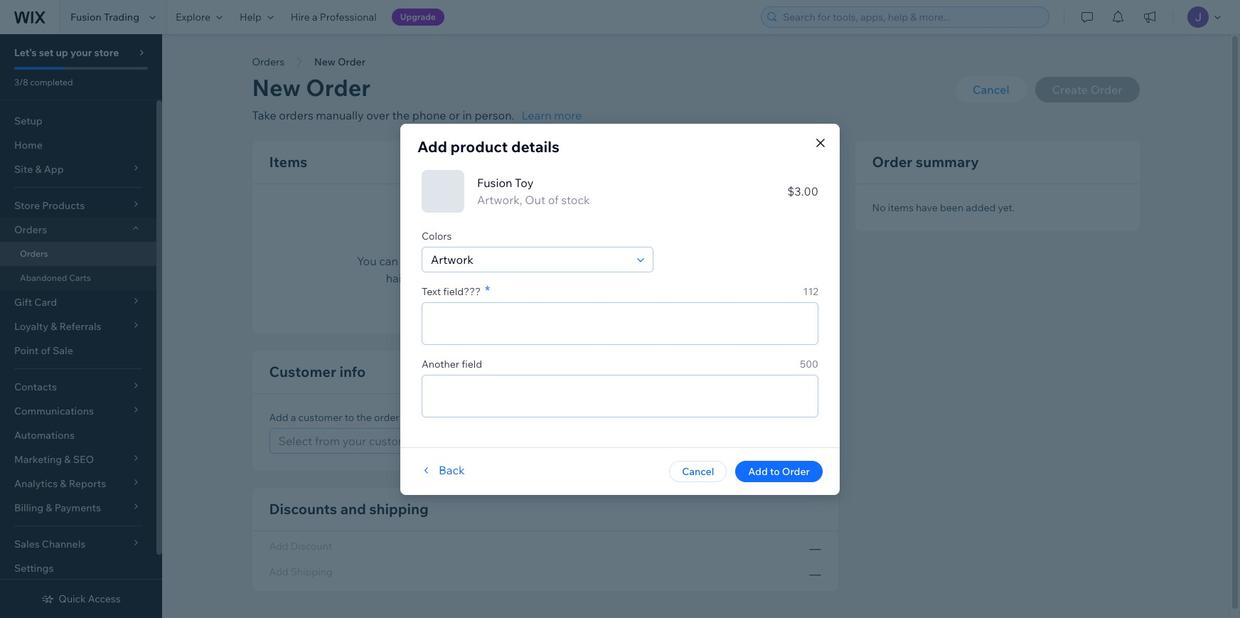 Task type: locate. For each thing, give the bounding box(es) containing it.
another field
[[422, 357, 482, 370]]

a
[[312, 11, 318, 23], [522, 271, 528, 285], [592, 271, 599, 285], [291, 411, 296, 424]]

point
[[14, 344, 39, 357]]

new for new order
[[314, 55, 336, 68]]

or left the in
[[449, 108, 460, 122]]

abandoned carts
[[20, 272, 91, 283]]

the right customer
[[357, 411, 372, 424]]

customer
[[298, 411, 342, 424]]

0 vertical spatial cancel
[[973, 82, 1010, 97]]

order up appointment
[[452, 254, 481, 268]]

settings link
[[0, 556, 156, 580]]

1 horizontal spatial new
[[314, 55, 336, 68]]

professional
[[320, 11, 377, 23]]

appointment
[[425, 271, 494, 285]]

up
[[56, 46, 68, 59]]

fusion up artwork,
[[477, 175, 512, 190]]

have
[[916, 201, 938, 214]]

stock
[[561, 192, 590, 207]]

items
[[269, 153, 308, 171]]

to inside add items to the order you can create an order with multiple items or add custom items (e.g., a haircut appointment with a $10 tip and a bottle of shampoo).
[[542, 233, 553, 247]]

0 vertical spatial of
[[548, 192, 559, 207]]

Select from your customer list or add a new one field
[[274, 429, 800, 453]]

2 vertical spatial the
[[357, 411, 372, 424]]

1 horizontal spatial or
[[587, 254, 598, 268]]

1 vertical spatial new
[[252, 73, 301, 102]]

500
[[800, 357, 819, 370]]

details
[[511, 137, 560, 155]]

items up select field
[[509, 233, 539, 247]]

new
[[314, 55, 336, 68], [252, 73, 301, 102]]

0 horizontal spatial cancel button
[[669, 461, 727, 482]]

a left customer
[[291, 411, 296, 424]]

1 vertical spatial fusion
[[477, 175, 512, 190]]

upgrade button
[[392, 9, 444, 26]]

1 vertical spatial or
[[587, 254, 598, 268]]

1 vertical spatial with
[[497, 271, 519, 285]]

0 vertical spatial new
[[314, 55, 336, 68]]

order up add
[[576, 233, 606, 247]]

0 vertical spatial the
[[392, 108, 410, 122]]

order
[[576, 233, 606, 247], [452, 254, 481, 268], [374, 411, 399, 424]]

1 horizontal spatial to
[[542, 233, 553, 247]]

0 vertical spatial orders
[[252, 55, 285, 68]]

new inside button
[[314, 55, 336, 68]]

1 vertical spatial and
[[340, 500, 366, 518]]

fusion inside fusion toy artwork, out of stock
[[477, 175, 512, 190]]

the right over
[[392, 108, 410, 122]]

0 vertical spatial and
[[570, 271, 590, 285]]

of right out
[[548, 192, 559, 207]]

with
[[484, 254, 506, 268], [497, 271, 519, 285]]

1 horizontal spatial and
[[570, 271, 590, 285]]

orders inside popup button
[[14, 223, 47, 236]]

2 vertical spatial orders
[[20, 248, 48, 259]]

0 vertical spatial to
[[542, 233, 553, 247]]

trading
[[104, 11, 139, 23]]

of down custom
[[635, 271, 646, 285]]

fusion
[[70, 11, 102, 23], [477, 175, 512, 190]]

no
[[872, 201, 886, 214]]

let's
[[14, 46, 37, 59]]

$3.00
[[787, 184, 819, 198]]

and left shipping
[[340, 500, 366, 518]]

of inside fusion toy artwork, out of stock
[[548, 192, 559, 207]]

1 horizontal spatial of
[[548, 192, 559, 207]]

help
[[240, 11, 262, 23]]

1 vertical spatial to
[[345, 411, 354, 424]]

add inside button
[[748, 465, 768, 478]]

0 vertical spatial fusion
[[70, 11, 102, 23]]

0 horizontal spatial or
[[449, 108, 460, 122]]

0 horizontal spatial cancel
[[682, 465, 714, 478]]

1 vertical spatial cancel
[[682, 465, 714, 478]]

0 vertical spatial cancel button
[[956, 77, 1027, 102]]

1 horizontal spatial fusion
[[477, 175, 512, 190]]

1 vertical spatial the
[[556, 233, 574, 247]]

1 vertical spatial orders
[[14, 223, 47, 236]]

2 horizontal spatial order
[[576, 233, 606, 247]]

point of sale
[[14, 344, 73, 357]]

settings
[[14, 562, 54, 575]]

new inside new order take orders manually over the phone or in person. learn more
[[252, 73, 301, 102]]

phone
[[412, 108, 446, 122]]

new for new order take orders manually over the phone or in person. learn more
[[252, 73, 301, 102]]

0 horizontal spatial the
[[357, 411, 372, 424]]

or left add
[[587, 254, 598, 268]]

0 horizontal spatial fusion
[[70, 11, 102, 23]]

new down orders button
[[252, 73, 301, 102]]

orders for orders popup button
[[14, 223, 47, 236]]

add to order button
[[736, 461, 823, 482]]

2 vertical spatial order
[[374, 411, 399, 424]]

artwork,
[[477, 192, 523, 207]]

*
[[485, 282, 490, 298]]

0 horizontal spatial new
[[252, 73, 301, 102]]

2 vertical spatial to
[[770, 465, 780, 478]]

of left sale
[[41, 344, 50, 357]]

back button
[[417, 461, 465, 478]]

0 horizontal spatial of
[[41, 344, 50, 357]]

order
[[338, 55, 366, 68], [306, 73, 371, 102], [872, 153, 913, 171], [782, 465, 810, 478]]

2 horizontal spatial the
[[556, 233, 574, 247]]

new down hire a professional
[[314, 55, 336, 68]]

out
[[525, 192, 546, 207]]

product
[[451, 137, 508, 155]]

the inside add items to the order you can create an order with multiple items or add custom items (e.g., a haircut appointment with a $10 tip and a bottle of shampoo).
[[556, 233, 574, 247]]

add to order
[[748, 465, 810, 478]]

orders button
[[245, 51, 292, 73]]

can
[[379, 254, 398, 268]]

over
[[366, 108, 390, 122]]

add
[[417, 137, 447, 155], [484, 233, 507, 247], [269, 411, 288, 424], [748, 465, 768, 478]]

2 — from the top
[[810, 567, 821, 581]]

and
[[570, 271, 590, 285], [340, 500, 366, 518]]

take
[[252, 108, 276, 122]]

None text field
[[422, 303, 818, 344]]

1 vertical spatial of
[[635, 271, 646, 285]]

cancel
[[973, 82, 1010, 97], [682, 465, 714, 478]]

field???
[[443, 285, 481, 298]]

1 horizontal spatial cancel
[[973, 82, 1010, 97]]

order right customer
[[374, 411, 399, 424]]

with right the *
[[497, 271, 519, 285]]

orders inside button
[[252, 55, 285, 68]]

text
[[422, 285, 441, 298]]

0 vertical spatial or
[[449, 108, 460, 122]]

add product details
[[417, 137, 560, 155]]

quick access
[[59, 592, 121, 605]]

info
[[340, 363, 366, 380]]

custom
[[623, 254, 663, 268]]

Search for tools, apps, help & more... field
[[779, 7, 1045, 27]]

with up the *
[[484, 254, 506, 268]]

orders link
[[0, 242, 156, 266]]

in
[[463, 108, 472, 122]]

a
[[725, 254, 733, 268]]

None text field
[[422, 375, 818, 416]]

1 vertical spatial —
[[810, 567, 821, 581]]

yet.
[[998, 201, 1015, 214]]

0 horizontal spatial and
[[340, 500, 366, 518]]

orders for the 'orders' link
[[20, 248, 48, 259]]

add inside add items to the order you can create an order with multiple items or add custom items (e.g., a haircut appointment with a $10 tip and a bottle of shampoo).
[[484, 233, 507, 247]]

hire a professional link
[[282, 0, 385, 34]]

abandoned carts link
[[0, 266, 156, 290]]

cancel for bottommost 'cancel' button
[[682, 465, 714, 478]]

or inside add items to the order you can create an order with multiple items or add custom items (e.g., a haircut appointment with a $10 tip and a bottle of shampoo).
[[587, 254, 598, 268]]

fusion left trading
[[70, 11, 102, 23]]

orders
[[279, 108, 313, 122]]

a left $10
[[522, 271, 528, 285]]

2 vertical spatial of
[[41, 344, 50, 357]]

upgrade
[[400, 11, 436, 22]]

tip
[[553, 271, 567, 285]]

2 horizontal spatial to
[[770, 465, 780, 478]]

customer
[[269, 363, 336, 380]]

the up tip
[[556, 233, 574, 247]]

1 horizontal spatial the
[[392, 108, 410, 122]]

and right tip
[[570, 271, 590, 285]]

1 vertical spatial cancel button
[[669, 461, 727, 482]]

cancel button
[[956, 77, 1027, 102], [669, 461, 727, 482]]

fusion trading
[[70, 11, 139, 23]]

1 vertical spatial order
[[452, 254, 481, 268]]

1 horizontal spatial cancel button
[[956, 77, 1027, 102]]

1 — from the top
[[810, 541, 821, 555]]

2 horizontal spatial of
[[635, 271, 646, 285]]

multiple
[[509, 254, 552, 268]]

0 vertical spatial —
[[810, 541, 821, 555]]



Task type: describe. For each thing, give the bounding box(es) containing it.
automations link
[[0, 423, 156, 447]]

more
[[554, 108, 582, 122]]

another
[[422, 357, 460, 370]]

automations
[[14, 429, 75, 442]]

(e.g.,
[[697, 254, 723, 268]]

$10
[[531, 271, 550, 285]]

a right the hire
[[312, 11, 318, 23]]

quick
[[59, 592, 86, 605]]

explore
[[176, 11, 210, 23]]

been
[[940, 201, 964, 214]]

Select field
[[427, 247, 633, 271]]

1 horizontal spatial order
[[452, 254, 481, 268]]

and inside add items to the order you can create an order with multiple items or add custom items (e.g., a haircut appointment with a $10 tip and a bottle of shampoo).
[[570, 271, 590, 285]]

0 vertical spatial order
[[576, 233, 606, 247]]

add for to
[[748, 465, 768, 478]]

shampoo).
[[648, 271, 704, 285]]

completed
[[30, 77, 73, 87]]

new order
[[314, 55, 366, 68]]

add items to the order you can create an order with multiple items or add custom items (e.g., a haircut appointment with a $10 tip and a bottle of shampoo).
[[357, 233, 733, 285]]

0 vertical spatial with
[[484, 254, 506, 268]]

haircut
[[386, 271, 423, 285]]

items up shampoo).
[[666, 254, 695, 268]]

home link
[[0, 133, 156, 157]]

home
[[14, 139, 43, 151]]

person.
[[475, 108, 515, 122]]

set
[[39, 46, 54, 59]]

shipping
[[369, 500, 429, 518]]

you
[[357, 254, 377, 268]]

sale
[[53, 344, 73, 357]]

customer info
[[269, 363, 366, 380]]

bottle
[[601, 271, 633, 285]]

discounts and shipping
[[269, 500, 429, 518]]

point of sale link
[[0, 339, 156, 363]]

no items have been added yet.
[[872, 201, 1015, 214]]

abandoned
[[20, 272, 67, 283]]

0 horizontal spatial to
[[345, 411, 354, 424]]

fusion for fusion trading
[[70, 11, 102, 23]]

toy
[[515, 175, 534, 190]]

carts
[[69, 272, 91, 283]]

help button
[[231, 0, 282, 34]]

add for items
[[484, 233, 507, 247]]

discounts
[[269, 500, 337, 518]]

of inside add items to the order you can create an order with multiple items or add custom items (e.g., a haircut appointment with a $10 tip and a bottle of shampoo).
[[635, 271, 646, 285]]

add for product
[[417, 137, 447, 155]]

new order take orders manually over the phone or in person. learn more
[[252, 73, 582, 122]]

your
[[70, 46, 92, 59]]

add a customer to the order
[[269, 411, 399, 424]]

to inside button
[[770, 465, 780, 478]]

or inside new order take orders manually over the phone or in person. learn more
[[449, 108, 460, 122]]

orders for orders button
[[252, 55, 285, 68]]

colors
[[422, 229, 452, 242]]

3/8 completed
[[14, 77, 73, 87]]

quick access button
[[41, 592, 121, 605]]

of inside sidebar element
[[41, 344, 50, 357]]

orders button
[[0, 218, 156, 242]]

learn more link
[[522, 107, 582, 124]]

an
[[437, 254, 450, 268]]

hire
[[291, 11, 310, 23]]

back
[[439, 463, 465, 477]]

summary
[[916, 153, 979, 171]]

fusion toy artwork, out of stock
[[477, 175, 590, 207]]

order summary
[[872, 153, 979, 171]]

112
[[803, 285, 819, 298]]

items right the no
[[888, 201, 914, 214]]

new order button
[[307, 51, 373, 73]]

create
[[401, 254, 434, 268]]

access
[[88, 592, 121, 605]]

cancel for top 'cancel' button
[[973, 82, 1010, 97]]

3/8
[[14, 77, 28, 87]]

items up tip
[[555, 254, 584, 268]]

setup link
[[0, 109, 156, 133]]

let's set up your store
[[14, 46, 119, 59]]

a left bottle
[[592, 271, 599, 285]]

the inside new order take orders manually over the phone or in person. learn more
[[392, 108, 410, 122]]

text field??? *
[[422, 282, 490, 298]]

fusion for fusion toy artwork, out of stock
[[477, 175, 512, 190]]

sidebar element
[[0, 34, 162, 618]]

added
[[966, 201, 996, 214]]

add for a
[[269, 411, 288, 424]]

manually
[[316, 108, 364, 122]]

0 horizontal spatial order
[[374, 411, 399, 424]]

learn
[[522, 108, 552, 122]]

field
[[462, 357, 482, 370]]

store
[[94, 46, 119, 59]]

order inside new order take orders manually over the phone or in person. learn more
[[306, 73, 371, 102]]



Task type: vqa. For each thing, say whether or not it's contained in the screenshot.
the rightmost 5
no



